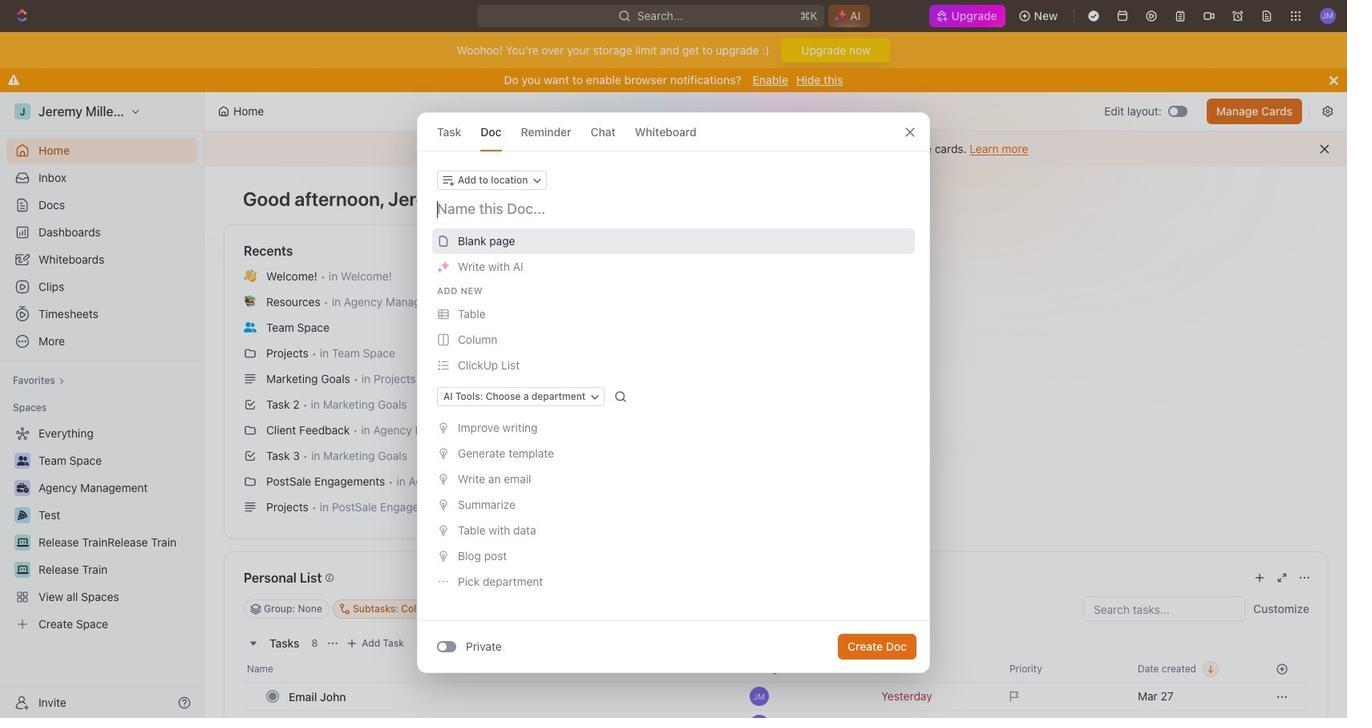 Task type: locate. For each thing, give the bounding box(es) containing it.
tree
[[6, 421, 197, 637]]

user group image
[[244, 322, 257, 332]]

Search tasks... text field
[[1084, 597, 1244, 621]]

dialog
[[417, 112, 930, 674]]

alert
[[204, 131, 1347, 167]]

Name this Doc... field
[[418, 200, 929, 219]]



Task type: vqa. For each thing, say whether or not it's contained in the screenshot.
Search tasks... text field
yes



Task type: describe. For each thing, give the bounding box(es) containing it.
sidebar navigation
[[0, 92, 204, 718]]

tree inside 'sidebar' navigation
[[6, 421, 197, 637]]



